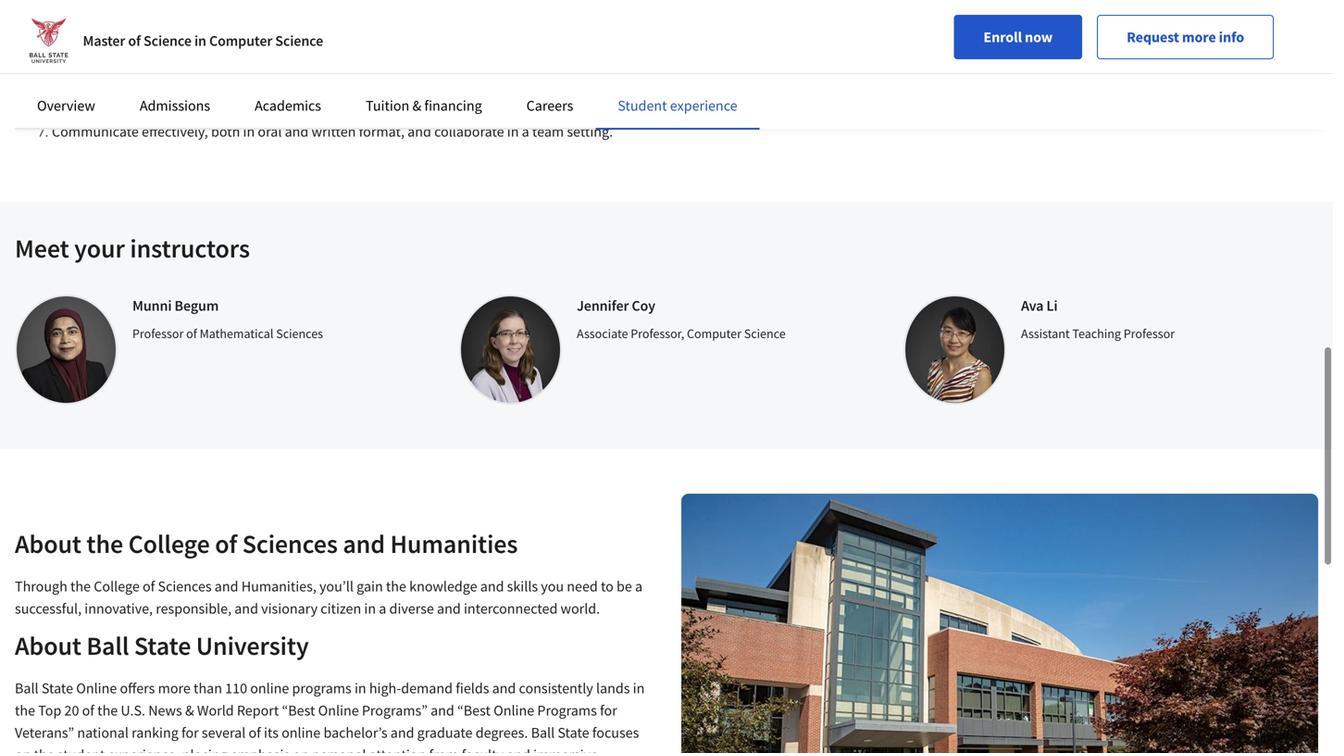 Task type: locate. For each thing, give the bounding box(es) containing it.
in right lands
[[633, 679, 645, 697]]

sciences up responsible,
[[158, 577, 212, 595]]

0 horizontal spatial online
[[76, 679, 117, 697]]

deliverables
[[216, 56, 291, 74]]

life- up setting.
[[591, 100, 615, 119]]

are
[[547, 56, 566, 74]]

lands
[[596, 679, 630, 697]]

such
[[617, 11, 646, 30]]

science
[[777, 100, 823, 119]]

2 horizontal spatial state
[[558, 723, 590, 742]]

security
[[391, 11, 440, 30]]

and up responsible,
[[215, 577, 238, 595]]

begum
[[175, 296, 219, 315]]

about the college of sciences and humanities
[[15, 527, 518, 560]]

to up current at top left
[[162, 78, 174, 96]]

online
[[76, 679, 117, 697], [318, 701, 359, 720], [494, 701, 535, 720]]

process
[[810, 78, 858, 96]]

a left team
[[522, 122, 530, 141]]

0 horizontal spatial life-
[[157, 56, 181, 74]]

a
[[522, 122, 530, 141], [635, 577, 643, 595], [379, 599, 387, 618]]

consistently
[[519, 679, 593, 697]]

1 horizontal spatial development
[[288, 78, 371, 96]]

1 vertical spatial college
[[94, 577, 140, 595]]

emphasis
[[230, 745, 290, 753]]

professor down munni
[[132, 325, 184, 342]]

1 vertical spatial skills
[[507, 577, 538, 595]]

and down ensure
[[438, 78, 461, 96]]

"best
[[282, 701, 315, 720], [458, 701, 491, 720]]

1 vertical spatial sciences
[[242, 527, 338, 560]]

professor
[[132, 325, 184, 342], [1124, 325, 1175, 342]]

to inside through the college of sciences and humanities, you'll gain the knowledge and skills you need to be a successful, innovative, responsible, and visionary citizen in a diverse and interconnected world.
[[601, 577, 614, 595]]

ava
[[1022, 296, 1044, 315]]

student
[[618, 96, 667, 115]]

in right 'offs' at the left of page
[[666, 78, 678, 96]]

0 vertical spatial development
[[135, 11, 217, 30]]

cycle
[[181, 56, 213, 74]]

0 vertical spatial state
[[134, 629, 191, 662]]

2 horizontal spatial to
[[601, 577, 614, 595]]

student
[[57, 745, 105, 753]]

and right oral
[[285, 122, 309, 141]]

format,
[[359, 122, 405, 141]]

1 horizontal spatial state
[[134, 629, 191, 662]]

projects
[[346, 56, 396, 74]]

assistant
[[1022, 325, 1070, 342]]

interconnected
[[464, 599, 558, 618]]

both
[[211, 122, 240, 141]]

the up learning
[[681, 78, 702, 96]]

sciences for humanities,
[[158, 577, 212, 595]]

and right fields at the left
[[492, 679, 516, 697]]

more left the info
[[1183, 28, 1217, 46]]

on down veterans" on the left bottom of the page
[[15, 745, 31, 753]]

1 vertical spatial for
[[600, 701, 618, 720]]

0 horizontal spatial computer
[[209, 31, 272, 50]]

1 horizontal spatial skills
[[507, 577, 538, 595]]

ball up the top
[[15, 679, 39, 697]]

the up communicate
[[97, 100, 117, 119]]

for down lands
[[600, 701, 618, 720]]

you
[[541, 577, 564, 595]]

the right gain
[[386, 577, 407, 595]]

0 vertical spatial for
[[281, 100, 298, 119]]

0 horizontal spatial ball
[[15, 679, 39, 697]]

learning
[[645, 100, 696, 119]]

1 vertical spatial online
[[282, 723, 321, 742]]

skills inside demonstrate development skills and proficiency in the security of systems and applications such as email, networking, database, and operating systems review/grade all life-cycle deliverables and test projects to ensure requirements are satisfied apply techniques to improve software development processes and products, and identify trade-offs in the decision-making process report the current research progress for specific cs domains and recognize the value of life-long learning in computer science communicate effectively, both in oral and written format, and collaborate in a team setting.
[[220, 11, 251, 30]]

0 vertical spatial sciences
[[276, 325, 323, 342]]

to left "be"
[[601, 577, 614, 595]]

& right news
[[185, 701, 194, 720]]

0 vertical spatial systems
[[458, 11, 508, 30]]

long
[[615, 100, 642, 119]]

you'll
[[320, 577, 354, 595]]

ball state online offers more than 110 online programs in high-demand fields and consistently lands in the top 20 of the u.s. news & world report "best online programs" and "best online programs for veterans" national ranking for several of its online bachelor's and graduate degrees. ball state focuses on the student experience, placing emphasis on personal attention from faculty and immers
[[15, 679, 645, 753]]

for
[[281, 100, 298, 119], [600, 701, 618, 720], [182, 723, 199, 742]]

0 horizontal spatial &
[[185, 701, 194, 720]]

ball state university logo image
[[30, 19, 68, 63]]

development up master of science in computer science
[[135, 11, 217, 30]]

2 vertical spatial state
[[558, 723, 590, 742]]

of right security
[[443, 11, 455, 30]]

enroll now
[[984, 28, 1053, 46]]

cs
[[351, 100, 367, 119]]

college for through
[[94, 577, 140, 595]]

0 vertical spatial online
[[250, 679, 289, 697]]

applications
[[538, 11, 614, 30]]

0 horizontal spatial report
[[52, 100, 94, 119]]

college inside through the college of sciences and humanities, you'll gain the knowledge and skills you need to be a successful, innovative, responsible, and visionary citizen in a diverse and interconnected world.
[[94, 577, 140, 595]]

1 horizontal spatial &
[[413, 96, 422, 115]]

processes
[[374, 78, 435, 96]]

in down gain
[[364, 599, 376, 618]]

networking,
[[707, 11, 781, 30]]

more inside "ball state online offers more than 110 online programs in high-demand fields and consistently lands in the top 20 of the u.s. news & world report "best online programs" and "best online programs for veterans" national ranking for several of its online bachelor's and graduate degrees. ball state focuses on the student experience, placing emphasis on personal attention from faculty and immers"
[[158, 679, 191, 697]]

online up the degrees.
[[494, 701, 535, 720]]

news
[[148, 701, 182, 720]]

now
[[1025, 28, 1053, 46]]

online up 20
[[76, 679, 117, 697]]

progress
[[225, 100, 278, 119]]

several
[[202, 723, 246, 742]]

sciences for humanities
[[242, 527, 338, 560]]

u.s.
[[121, 701, 145, 720]]

computer right the professor,
[[687, 325, 742, 342]]

1 vertical spatial computer
[[687, 325, 742, 342]]

college up innovative,
[[94, 577, 140, 595]]

in up cycle
[[194, 31, 206, 50]]

1 horizontal spatial life-
[[591, 100, 615, 119]]

and up deliverables
[[254, 11, 278, 30]]

0 vertical spatial to
[[399, 56, 412, 74]]

1 vertical spatial life-
[[591, 100, 615, 119]]

the up national
[[97, 701, 118, 720]]

1 vertical spatial ball
[[15, 679, 39, 697]]

2 horizontal spatial ball
[[531, 723, 555, 742]]

of up all at top
[[128, 31, 141, 50]]

& inside "ball state online offers more than 110 online programs in high-demand fields and consistently lands in the top 20 of the u.s. news & world report "best online programs" and "best online programs for veterans" national ranking for several of its online bachelor's and graduate degrees. ball state focuses on the student experience, placing emphasis on personal attention from faculty and immers"
[[185, 701, 194, 720]]

in left team
[[507, 122, 519, 141]]

0 horizontal spatial professor
[[132, 325, 184, 342]]

sciences inside through the college of sciences and humanities, you'll gain the knowledge and skills you need to be a successful, innovative, responsible, and visionary citizen in a diverse and interconnected world.
[[158, 577, 212, 595]]

be
[[617, 577, 632, 595]]

systems
[[458, 11, 508, 30], [115, 33, 164, 52]]

and up gain
[[343, 527, 385, 560]]

1 horizontal spatial report
[[237, 701, 279, 720]]

0 horizontal spatial state
[[42, 679, 73, 697]]

1 horizontal spatial computer
[[687, 325, 742, 342]]

for inside demonstrate development skills and proficiency in the security of systems and applications such as email, networking, database, and operating systems review/grade all life-cycle deliverables and test projects to ensure requirements are satisfied apply techniques to improve software development processes and products, and identify trade-offs in the decision-making process report the current research progress for specific cs domains and recognize the value of life-long learning in computer science communicate effectively, both in oral and written format, and collaborate in a team setting.
[[281, 100, 298, 119]]

state down the programs
[[558, 723, 590, 742]]

and up value
[[526, 78, 550, 96]]

2 vertical spatial ball
[[531, 723, 555, 742]]

1 horizontal spatial science
[[275, 31, 323, 50]]

of left its
[[249, 723, 261, 742]]

0 vertical spatial computer
[[209, 31, 272, 50]]

1 horizontal spatial professor
[[1124, 325, 1175, 342]]

1 about from the top
[[15, 527, 81, 560]]

development
[[135, 11, 217, 30], [288, 78, 371, 96]]

0 horizontal spatial on
[[15, 745, 31, 753]]

1 horizontal spatial for
[[281, 100, 298, 119]]

munni begum image
[[15, 295, 118, 405]]

the
[[368, 11, 388, 30], [681, 78, 702, 96], [97, 100, 117, 119], [516, 100, 537, 119], [87, 527, 123, 560], [70, 577, 91, 595], [386, 577, 407, 595], [15, 701, 35, 720], [97, 701, 118, 720], [34, 745, 54, 753]]

0 horizontal spatial science
[[144, 31, 192, 50]]

2 vertical spatial for
[[182, 723, 199, 742]]

professor right teaching at right top
[[1124, 325, 1175, 342]]

2 vertical spatial a
[[379, 599, 387, 618]]

instructors
[[130, 232, 250, 264]]

your
[[74, 232, 125, 264]]

online right its
[[282, 723, 321, 742]]

2 horizontal spatial for
[[600, 701, 618, 720]]

"best down programs
[[282, 701, 315, 720]]

demonstrate development skills and proficiency in the security of systems and applications such as email, networking, database, and operating systems review/grade all life-cycle deliverables and test projects to ensure requirements are satisfied apply techniques to improve software development processes and products, and identify trade-offs in the decision-making process report the current research progress for specific cs domains and recognize the value of life-long learning in computer science communicate effectively, both in oral and written format, and collaborate in a team setting.
[[52, 11, 871, 141]]

effectively,
[[142, 122, 208, 141]]

0 horizontal spatial skills
[[220, 11, 251, 30]]

overview link
[[37, 96, 95, 115]]

online right "110"
[[250, 679, 289, 697]]

college
[[128, 527, 210, 560], [94, 577, 140, 595]]

computer
[[209, 31, 272, 50], [687, 325, 742, 342]]

1 vertical spatial &
[[185, 701, 194, 720]]

and up attention
[[391, 723, 414, 742]]

degrees.
[[476, 723, 528, 742]]

online down programs
[[318, 701, 359, 720]]

1 vertical spatial systems
[[115, 33, 164, 52]]

of up responsible,
[[215, 527, 237, 560]]

proficiency
[[281, 11, 350, 30]]

of up innovative,
[[143, 577, 155, 595]]

on left personal
[[293, 745, 309, 753]]

for up oral
[[281, 100, 298, 119]]

1 vertical spatial a
[[635, 577, 643, 595]]

graduate
[[417, 723, 473, 742]]

and up requirements
[[511, 11, 535, 30]]

value
[[540, 100, 573, 119]]

specific
[[301, 100, 348, 119]]

about
[[15, 527, 81, 560], [15, 629, 81, 662]]

0 horizontal spatial more
[[158, 679, 191, 697]]

development down test
[[288, 78, 371, 96]]

top
[[38, 701, 61, 720]]

offs
[[641, 78, 664, 96]]

"best down fields at the left
[[458, 701, 491, 720]]

skills up interconnected
[[507, 577, 538, 595]]

a down gain
[[379, 599, 387, 618]]

1 horizontal spatial "best
[[458, 701, 491, 720]]

to up processes
[[399, 56, 412, 74]]

0 vertical spatial skills
[[220, 11, 251, 30]]

systems up all at top
[[115, 33, 164, 52]]

1 horizontal spatial a
[[522, 122, 530, 141]]

for up placing
[[182, 723, 199, 742]]

1 vertical spatial about
[[15, 629, 81, 662]]

0 vertical spatial about
[[15, 527, 81, 560]]

munni
[[132, 296, 172, 315]]

1 vertical spatial more
[[158, 679, 191, 697]]

ball down the programs
[[531, 723, 555, 742]]

ava li image
[[904, 295, 1007, 405]]

1 horizontal spatial more
[[1183, 28, 1217, 46]]

sciences up humanities,
[[242, 527, 338, 560]]

satisfied
[[569, 56, 621, 74]]

0 vertical spatial ball
[[87, 629, 129, 662]]

computer
[[714, 100, 774, 119]]

state down responsible,
[[134, 629, 191, 662]]

about up through
[[15, 527, 81, 560]]

1 vertical spatial report
[[237, 701, 279, 720]]

and up graduate
[[431, 701, 455, 720]]

sciences
[[276, 325, 323, 342], [242, 527, 338, 560], [158, 577, 212, 595]]

0 vertical spatial more
[[1183, 28, 1217, 46]]

a right "be"
[[635, 577, 643, 595]]

about down successful,
[[15, 629, 81, 662]]

2 about from the top
[[15, 629, 81, 662]]

computer up deliverables
[[209, 31, 272, 50]]

state up the top
[[42, 679, 73, 697]]

0 horizontal spatial for
[[182, 723, 199, 742]]

report up its
[[237, 701, 279, 720]]

&
[[413, 96, 422, 115], [185, 701, 194, 720]]

more up news
[[158, 679, 191, 697]]

0 vertical spatial life-
[[157, 56, 181, 74]]

on
[[15, 745, 31, 753], [293, 745, 309, 753]]

sciences right the mathematical
[[276, 325, 323, 342]]

& right tuition
[[413, 96, 422, 115]]

professor,
[[631, 325, 685, 342]]

0 vertical spatial a
[[522, 122, 530, 141]]

collaborate
[[434, 122, 504, 141]]

0 horizontal spatial to
[[162, 78, 174, 96]]

0 horizontal spatial "best
[[282, 701, 315, 720]]

college up responsible,
[[128, 527, 210, 560]]

2 vertical spatial to
[[601, 577, 614, 595]]

ball down innovative,
[[87, 629, 129, 662]]

its
[[264, 723, 279, 742]]

tuition & financing
[[366, 96, 482, 115]]

2 horizontal spatial science
[[744, 325, 786, 342]]

enroll
[[984, 28, 1023, 46]]

0 vertical spatial college
[[128, 527, 210, 560]]

1 horizontal spatial on
[[293, 745, 309, 753]]

systems up requirements
[[458, 11, 508, 30]]

research
[[169, 100, 222, 119]]

skills up master of science in computer science
[[220, 11, 251, 30]]

ranking
[[132, 723, 179, 742]]

life- right all at top
[[157, 56, 181, 74]]

report down apply
[[52, 100, 94, 119]]

knowledge
[[410, 577, 478, 595]]

0 vertical spatial report
[[52, 100, 94, 119]]

recognize
[[454, 100, 513, 119]]

mathematical
[[200, 325, 274, 342]]

2 vertical spatial sciences
[[158, 577, 212, 595]]



Task type: vqa. For each thing, say whether or not it's contained in the screenshot.
the rightmost Helpful?
no



Task type: describe. For each thing, give the bounding box(es) containing it.
assistant teaching professor
[[1022, 325, 1175, 342]]

jennifer
[[577, 296, 629, 315]]

than
[[194, 679, 222, 697]]

innovative,
[[85, 599, 153, 618]]

admissions
[[140, 96, 210, 115]]

2 horizontal spatial a
[[635, 577, 643, 595]]

and right database,
[[848, 11, 871, 30]]

of right 20
[[82, 701, 94, 720]]

request more info button
[[1098, 15, 1274, 59]]

university
[[196, 629, 309, 662]]

demand
[[401, 679, 453, 697]]

humanities
[[390, 527, 518, 560]]

1 vertical spatial state
[[42, 679, 73, 697]]

demonstrate
[[52, 11, 132, 30]]

setting.
[[567, 122, 613, 141]]

and up university
[[235, 599, 258, 618]]

programs
[[538, 701, 597, 720]]

software
[[232, 78, 285, 96]]

in left oral
[[243, 122, 255, 141]]

tuition
[[366, 96, 410, 115]]

2 on from the left
[[293, 745, 309, 753]]

making
[[761, 78, 807, 96]]

0 horizontal spatial development
[[135, 11, 217, 30]]

professor of mathematical sciences
[[132, 325, 323, 342]]

experience
[[670, 96, 738, 115]]

0 horizontal spatial systems
[[115, 33, 164, 52]]

veterans"
[[15, 723, 74, 742]]

1 horizontal spatial systems
[[458, 11, 508, 30]]

academics
[[255, 96, 321, 115]]

of down identify
[[576, 100, 588, 119]]

communicate
[[52, 122, 139, 141]]

1 horizontal spatial online
[[318, 701, 359, 720]]

improve
[[177, 78, 229, 96]]

admissions link
[[140, 96, 210, 115]]

ensure
[[415, 56, 457, 74]]

the left value
[[516, 100, 537, 119]]

li
[[1047, 296, 1058, 315]]

munni begum
[[132, 296, 219, 315]]

0 horizontal spatial a
[[379, 599, 387, 618]]

the left security
[[368, 11, 388, 30]]

2 horizontal spatial online
[[494, 701, 535, 720]]

programs
[[292, 679, 352, 697]]

about for about the college of sciences and humanities
[[15, 527, 81, 560]]

report inside "ball state online offers more than 110 online programs in high-demand fields and consistently lands in the top 20 of the u.s. news & world report "best online programs" and "best online programs for veterans" national ranking for several of its online bachelor's and graduate degrees. ball state focuses on the student experience, placing emphasis on personal attention from faculty and immers"
[[237, 701, 279, 720]]

domains
[[370, 100, 424, 119]]

ava li
[[1022, 296, 1058, 315]]

2 professor from the left
[[1124, 325, 1175, 342]]

and down knowledge
[[437, 599, 461, 618]]

and down the degrees.
[[507, 745, 531, 753]]

1 professor from the left
[[132, 325, 184, 342]]

the up innovative,
[[87, 527, 123, 560]]

decision-
[[705, 78, 761, 96]]

about ball state university
[[15, 629, 309, 662]]

jennifer coy image
[[459, 295, 562, 405]]

1 vertical spatial development
[[288, 78, 371, 96]]

world
[[197, 701, 234, 720]]

request more info
[[1127, 28, 1245, 46]]

1 "best from the left
[[282, 701, 315, 720]]

all
[[139, 56, 154, 74]]

programs"
[[362, 701, 428, 720]]

info
[[1220, 28, 1245, 46]]

high-
[[369, 679, 401, 697]]

offers
[[120, 679, 155, 697]]

college for about
[[128, 527, 210, 560]]

a inside demonstrate development skills and proficiency in the security of systems and applications such as email, networking, database, and operating systems review/grade all life-cycle deliverables and test projects to ensure requirements are satisfied apply techniques to improve software development processes and products, and identify trade-offs in the decision-making process report the current research progress for specific cs domains and recognize the value of life-long learning in computer science communicate effectively, both in oral and written format, and collaborate in a team setting.
[[522, 122, 530, 141]]

operating
[[52, 33, 112, 52]]

report inside demonstrate development skills and proficiency in the security of systems and applications such as email, networking, database, and operating systems review/grade all life-cycle deliverables and test projects to ensure requirements are satisfied apply techniques to improve software development processes and products, and identify trade-offs in the decision-making process report the current research progress for specific cs domains and recognize the value of life-long learning in computer science communicate effectively, both in oral and written format, and collaborate in a team setting.
[[52, 100, 94, 119]]

careers
[[527, 96, 574, 115]]

in right learning
[[699, 100, 711, 119]]

products,
[[464, 78, 523, 96]]

master of science in computer science
[[83, 31, 323, 50]]

0 vertical spatial &
[[413, 96, 422, 115]]

apply
[[52, 78, 87, 96]]

the left the top
[[15, 701, 35, 720]]

tuition & financing link
[[366, 96, 482, 115]]

in left the high-
[[355, 679, 366, 697]]

of down the begum
[[186, 325, 197, 342]]

and up interconnected
[[481, 577, 504, 595]]

current
[[120, 100, 166, 119]]

meet
[[15, 232, 69, 264]]

1 horizontal spatial ball
[[87, 629, 129, 662]]

diverse
[[390, 599, 434, 618]]

1 horizontal spatial to
[[399, 56, 412, 74]]

financing
[[425, 96, 482, 115]]

and left test
[[294, 56, 317, 74]]

requirements
[[460, 56, 544, 74]]

more inside button
[[1183, 28, 1217, 46]]

1 on from the left
[[15, 745, 31, 753]]

the up successful,
[[70, 577, 91, 595]]

student experience link
[[618, 96, 738, 115]]

meet your instructors
[[15, 232, 250, 264]]

database,
[[784, 11, 845, 30]]

humanities,
[[241, 577, 317, 595]]

personal
[[312, 745, 366, 753]]

written
[[312, 122, 356, 141]]

2 "best from the left
[[458, 701, 491, 720]]

fields
[[456, 679, 489, 697]]

attention
[[369, 745, 426, 753]]

associate professor, computer science
[[577, 325, 786, 342]]

1 vertical spatial to
[[162, 78, 174, 96]]

review/grade
[[52, 56, 136, 74]]

skills inside through the college of sciences and humanities, you'll gain the knowledge and skills you need to be a successful, innovative, responsible, and visionary citizen in a diverse and interconnected world.
[[507, 577, 538, 595]]

citizen
[[321, 599, 361, 618]]

from
[[429, 745, 459, 753]]

trade-
[[603, 78, 641, 96]]

of inside through the college of sciences and humanities, you'll gain the knowledge and skills you need to be a successful, innovative, responsible, and visionary citizen in a diverse and interconnected world.
[[143, 577, 155, 595]]

the down veterans" on the left bottom of the page
[[34, 745, 54, 753]]

email,
[[666, 11, 704, 30]]

about for about ball state university
[[15, 629, 81, 662]]

through
[[15, 577, 67, 595]]

request
[[1127, 28, 1180, 46]]

successful,
[[15, 599, 82, 618]]

in right proficiency
[[353, 11, 365, 30]]

responsible,
[[156, 599, 232, 618]]

gain
[[357, 577, 383, 595]]

as
[[649, 11, 663, 30]]

and down tuition & financing link
[[408, 122, 432, 141]]

master
[[83, 31, 125, 50]]

in inside through the college of sciences and humanities, you'll gain the knowledge and skills you need to be a successful, innovative, responsible, and visionary citizen in a diverse and interconnected world.
[[364, 599, 376, 618]]

and up collaborate
[[427, 100, 451, 119]]

bachelor's
[[324, 723, 388, 742]]

national
[[77, 723, 129, 742]]

jennifer coy
[[577, 296, 656, 315]]

coy
[[632, 296, 656, 315]]



